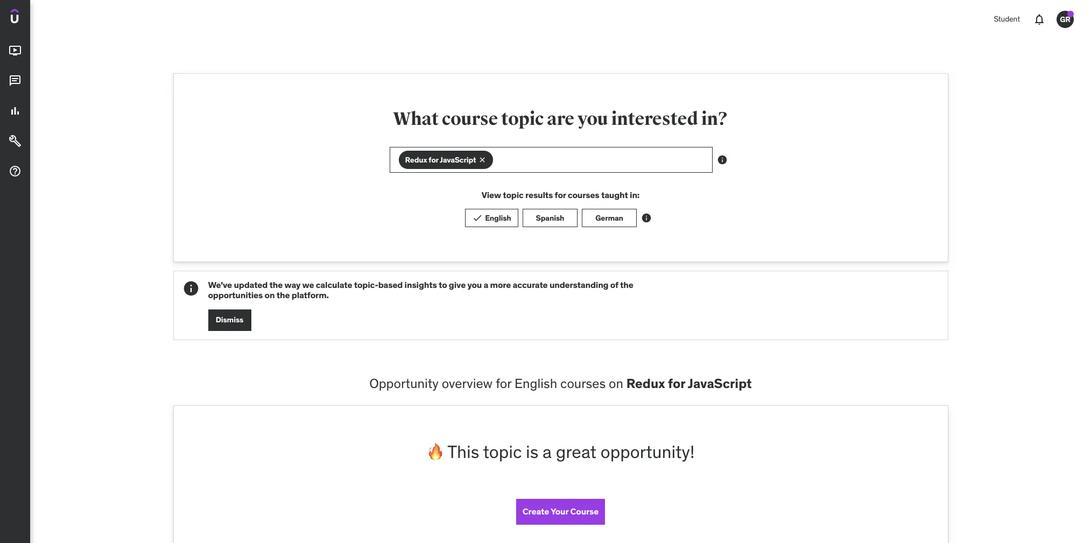 Task type: locate. For each thing, give the bounding box(es) containing it.
1 vertical spatial a
[[543, 441, 552, 463]]

0 horizontal spatial redux
[[405, 155, 427, 165]]

a right is
[[543, 441, 552, 463]]

topic
[[501, 108, 544, 130], [503, 190, 524, 200], [483, 441, 522, 463]]

get info image for what course topic are you interested in?
[[717, 155, 728, 165]]

we've updated the way we calculate topic-based insights to give you a more accurate understanding of the opportunities on the platform.
[[208, 280, 634, 301]]

updated
[[234, 280, 268, 290]]

the left way
[[270, 280, 283, 290]]

0 vertical spatial topic
[[501, 108, 544, 130]]

you inside we've updated the way we calculate topic-based insights to give you a more accurate understanding of the opportunities on the platform.
[[468, 280, 482, 290]]

more
[[490, 280, 511, 290]]

0 vertical spatial medium image
[[9, 44, 22, 57]]

0 vertical spatial on
[[265, 290, 275, 301]]

courses for for
[[568, 190, 600, 200]]

javascript
[[440, 155, 476, 165], [688, 375, 752, 392]]

courses
[[568, 190, 600, 200], [561, 375, 606, 392]]

get info image
[[717, 155, 728, 165], [641, 213, 652, 224]]

1 horizontal spatial on
[[609, 375, 624, 392]]

spanish
[[536, 213, 565, 223]]

opportunity!
[[601, 441, 695, 463]]

for inside the redux for javascript button
[[429, 155, 439, 165]]

0 horizontal spatial get info image
[[641, 213, 652, 224]]

course
[[571, 506, 599, 517]]

1 vertical spatial javascript
[[688, 375, 752, 392]]

what course topic are you interested in?
[[393, 108, 729, 130]]

a left more
[[484, 280, 489, 290]]

view
[[482, 190, 501, 200]]

0 vertical spatial you
[[578, 108, 608, 130]]

🔥 this topic is a great opportunity!
[[427, 441, 695, 463]]

medium image
[[9, 74, 22, 87], [9, 105, 22, 118], [9, 135, 22, 148]]

1 horizontal spatial english
[[515, 375, 558, 392]]

you right give
[[468, 280, 482, 290]]

give
[[449, 280, 466, 290]]

0 horizontal spatial english
[[485, 213, 511, 223]]

student link
[[988, 6, 1027, 32]]

0 vertical spatial get info image
[[717, 155, 728, 165]]

1 horizontal spatial a
[[543, 441, 552, 463]]

on
[[265, 290, 275, 301], [609, 375, 624, 392]]

we
[[302, 280, 314, 290]]

1 horizontal spatial get info image
[[717, 155, 728, 165]]

2 vertical spatial medium image
[[9, 135, 22, 148]]

a
[[484, 280, 489, 290], [543, 441, 552, 463]]

0 vertical spatial javascript
[[440, 155, 476, 165]]

🔥
[[427, 441, 444, 463]]

0 vertical spatial a
[[484, 280, 489, 290]]

of
[[611, 280, 619, 290]]

dismiss button
[[208, 309, 251, 331]]

get info image down the in?
[[717, 155, 728, 165]]

accurate
[[513, 280, 548, 290]]

the
[[270, 280, 283, 290], [621, 280, 634, 290], [277, 290, 290, 301]]

topic right view
[[503, 190, 524, 200]]

e.g. Photography, Travel Photography, JavaScript text field
[[390, 147, 713, 173]]

udemy image
[[11, 9, 60, 27]]

dismiss
[[216, 315, 244, 325]]

english
[[485, 213, 511, 223], [515, 375, 558, 392]]

0 horizontal spatial javascript
[[440, 155, 476, 165]]

small image
[[472, 213, 483, 224]]

interested
[[612, 108, 699, 130]]

create your course
[[523, 506, 599, 517]]

1 vertical spatial courses
[[561, 375, 606, 392]]

for
[[429, 155, 439, 165], [555, 190, 566, 200], [496, 375, 512, 392], [668, 375, 686, 392]]

0 vertical spatial courses
[[568, 190, 600, 200]]

topic left are
[[501, 108, 544, 130]]

1 vertical spatial medium image
[[9, 165, 22, 178]]

get info image right german
[[641, 213, 652, 224]]

medium image
[[9, 44, 22, 57], [9, 165, 22, 178]]

redux for javascript button
[[399, 151, 494, 169]]

great
[[556, 441, 597, 463]]

you
[[578, 108, 608, 130], [468, 280, 482, 290]]

you right are
[[578, 108, 608, 130]]

0 horizontal spatial on
[[265, 290, 275, 301]]

1 medium image from the top
[[9, 74, 22, 87]]

2 medium image from the top
[[9, 165, 22, 178]]

redux
[[405, 155, 427, 165], [627, 375, 666, 392]]

taught
[[602, 190, 628, 200]]

topic left is
[[483, 441, 522, 463]]

gr
[[1061, 14, 1071, 24]]

1 vertical spatial medium image
[[9, 105, 22, 118]]

0 horizontal spatial a
[[484, 280, 489, 290]]

redux for javascript
[[405, 155, 476, 165]]

0 vertical spatial medium image
[[9, 74, 22, 87]]

1 vertical spatial get info image
[[641, 213, 652, 224]]

1 horizontal spatial javascript
[[688, 375, 752, 392]]

1 vertical spatial you
[[468, 280, 482, 290]]

0 vertical spatial redux
[[405, 155, 427, 165]]

0 horizontal spatial you
[[468, 280, 482, 290]]

calculate
[[316, 280, 352, 290]]

the right "of"
[[621, 280, 634, 290]]

platform.
[[292, 290, 329, 301]]

1 vertical spatial redux
[[627, 375, 666, 392]]

2 vertical spatial topic
[[483, 441, 522, 463]]

based
[[378, 280, 403, 290]]



Task type: describe. For each thing, give the bounding box(es) containing it.
a inside we've updated the way we calculate topic-based insights to give you a more accurate understanding of the opportunities on the platform.
[[484, 280, 489, 290]]

1 vertical spatial on
[[609, 375, 624, 392]]

get info image for view topic results for courses taught in:
[[641, 213, 652, 224]]

what
[[393, 108, 439, 130]]

understanding
[[550, 280, 609, 290]]

your
[[551, 506, 569, 517]]

opportunity overview for english courses on redux for javascript
[[370, 375, 752, 392]]

1 medium image from the top
[[9, 44, 22, 57]]

to
[[439, 280, 447, 290]]

view topic results for courses taught in:
[[482, 190, 640, 200]]

student
[[994, 14, 1021, 24]]

1 horizontal spatial you
[[578, 108, 608, 130]]

in:
[[630, 190, 640, 200]]

javascript inside the redux for javascript button
[[440, 155, 476, 165]]

topic for are
[[501, 108, 544, 130]]

opportunities
[[208, 290, 263, 301]]

opportunity
[[370, 375, 439, 392]]

way
[[285, 280, 301, 290]]

gr link
[[1053, 6, 1079, 32]]

this
[[448, 441, 480, 463]]

we've
[[208, 280, 232, 290]]

you have alerts image
[[1068, 11, 1075, 17]]

3 medium image from the top
[[9, 135, 22, 148]]

german
[[596, 213, 624, 223]]

are
[[547, 108, 575, 130]]

create your course link
[[516, 499, 605, 525]]

courses for english
[[561, 375, 606, 392]]

1 vertical spatial topic
[[503, 190, 524, 200]]

course
[[442, 108, 498, 130]]

redux inside button
[[405, 155, 427, 165]]

in?
[[702, 108, 729, 130]]

is
[[526, 441, 539, 463]]

2 medium image from the top
[[9, 105, 22, 118]]

the left we
[[277, 290, 290, 301]]

1 vertical spatial english
[[515, 375, 558, 392]]

deselect image
[[479, 156, 487, 164]]

topic for is
[[483, 441, 522, 463]]

results
[[526, 190, 553, 200]]

0 vertical spatial english
[[485, 213, 511, 223]]

overview
[[442, 375, 493, 392]]

topic-
[[354, 280, 378, 290]]

notifications image
[[1034, 13, 1047, 26]]

insights
[[405, 280, 437, 290]]

create
[[523, 506, 549, 517]]

on inside we've updated the way we calculate topic-based insights to give you a more accurate understanding of the opportunities on the platform.
[[265, 290, 275, 301]]

1 horizontal spatial redux
[[627, 375, 666, 392]]



Task type: vqa. For each thing, say whether or not it's contained in the screenshot.
The Courses inside 19,080 Students 28 Courses
no



